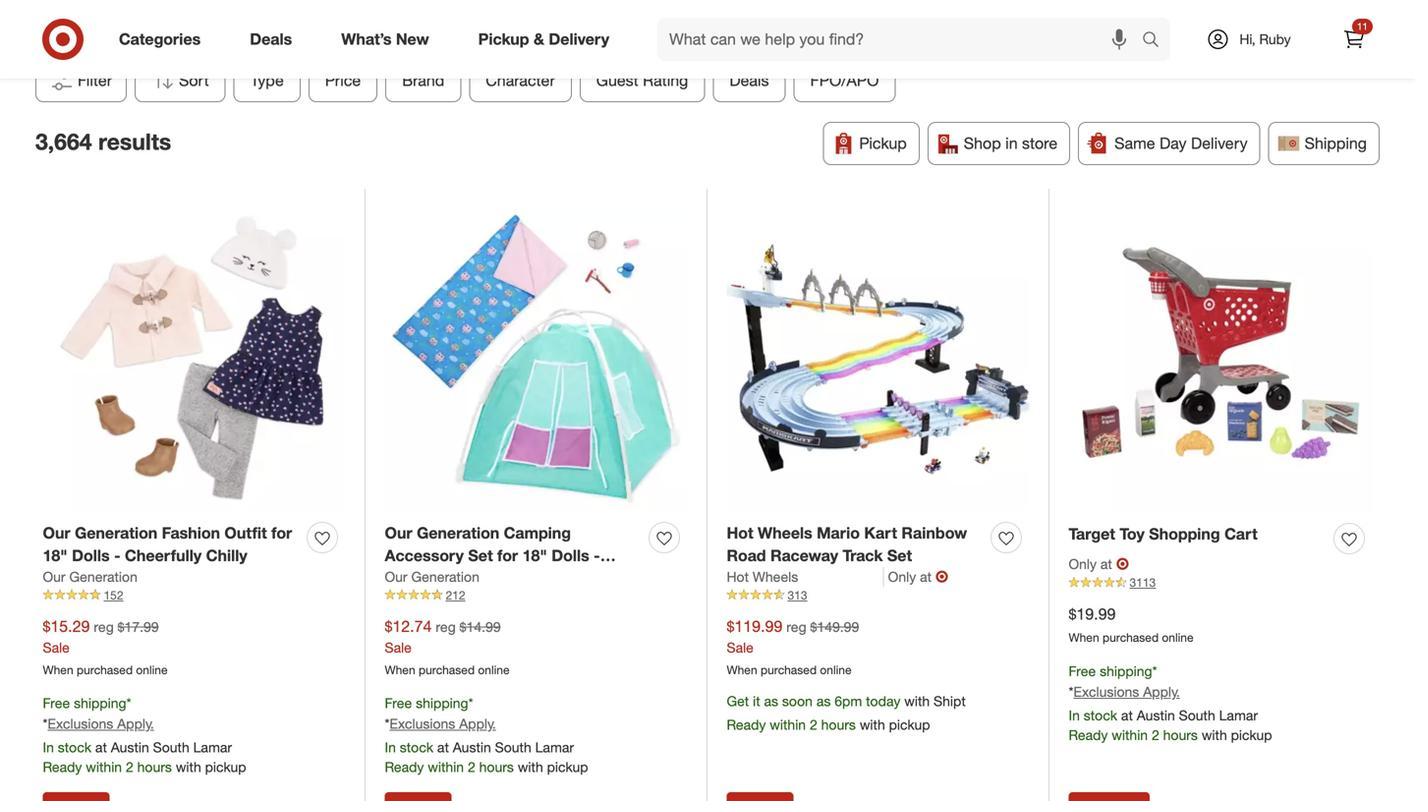 Task type: vqa. For each thing, say whether or not it's contained in the screenshot.
$149.99
yes



Task type: describe. For each thing, give the bounding box(es) containing it.
for inside our generation camping accessory set for 18" dolls - happy camper
[[497, 546, 518, 565]]

reg for $15.29
[[94, 618, 114, 636]]

at for our generation camping accessory set for 18" dolls - happy camper
[[437, 739, 449, 756]]

&
[[534, 30, 545, 49]]

happy
[[385, 569, 432, 588]]

2 inside get it as soon as 6pm today with shipt ready within 2 hours with pickup
[[810, 716, 818, 733]]

camping
[[504, 524, 571, 543]]

reg for $119.99
[[787, 618, 807, 636]]

set inside our generation camping accessory set for 18" dolls - happy camper
[[468, 546, 493, 565]]

sort
[[179, 71, 209, 90]]

when for our generation fashion outfit for 18" dolls - cheerfully chilly
[[43, 662, 73, 677]]

1 as from the left
[[764, 693, 779, 710]]

price
[[325, 71, 361, 90]]

6pm
[[835, 693, 862, 710]]

target
[[1069, 525, 1116, 544]]

3,664 results
[[35, 128, 171, 155]]

kart
[[864, 524, 897, 543]]

our inside our generation fashion outfit for 18" dolls - cheerfully chilly
[[43, 524, 70, 543]]

guest
[[597, 71, 639, 90]]

ready for target toy shopping cart
[[1069, 726, 1108, 743]]

free for target toy shopping cart
[[1069, 663, 1096, 680]]

wheels for hot wheels mario kart rainbow road raceway track set
[[758, 524, 813, 543]]

character
[[486, 71, 555, 90]]

camper
[[437, 569, 497, 588]]

152
[[104, 588, 123, 602]]

same day delivery button
[[1078, 122, 1261, 165]]

categories link
[[102, 18, 225, 61]]

purchased inside $19.99 when purchased online
[[1103, 630, 1159, 645]]

sort button
[[135, 59, 226, 102]]

sponsored
[[1239, 24, 1297, 38]]

our generation for $12.74
[[385, 568, 480, 585]]

1 horizontal spatial only at ¬
[[1069, 555, 1129, 574]]

pickup for our generation fashion outfit for 18" dolls - cheerfully chilly
[[205, 758, 246, 776]]

get
[[727, 693, 749, 710]]

our generation camping accessory set for 18" dolls - happy camper
[[385, 524, 600, 588]]

152 link
[[43, 587, 346, 604]]

apply. for camping
[[459, 715, 496, 732]]

lamar for our generation camping accessory set for 18" dolls - happy camper
[[535, 739, 574, 756]]

shipping for target toy shopping cart
[[1100, 663, 1153, 680]]

hi, ruby
[[1240, 30, 1291, 48]]

what's new link
[[325, 18, 454, 61]]

exclusions for our generation fashion outfit for 18" dolls - cheerfully chilly
[[48, 715, 113, 732]]

austin for target toy shopping cart
[[1137, 707, 1175, 724]]

212
[[446, 588, 465, 602]]

pickup & delivery
[[478, 30, 609, 49]]

online for our generation camping accessory set for 18" dolls - happy camper
[[478, 662, 510, 677]]

generation inside our generation camping accessory set for 18" dolls - happy camper
[[417, 524, 500, 543]]

ready inside get it as soon as 6pm today with shipt ready within 2 hours with pickup
[[727, 716, 766, 733]]

0 horizontal spatial ¬
[[936, 567, 949, 586]]

pickup for our generation camping accessory set for 18" dolls - happy camper
[[547, 758, 588, 776]]

$19.99
[[1069, 604, 1116, 624]]

target toy shopping cart
[[1069, 525, 1258, 544]]

it
[[753, 693, 760, 710]]

What can we help you find? suggestions appear below search field
[[658, 18, 1147, 61]]

exclusions for our generation camping accessory set for 18" dolls - happy camper
[[390, 715, 455, 732]]

$119.99 reg $149.99 sale when purchased online
[[727, 617, 859, 677]]

shipping button
[[1269, 122, 1380, 165]]

character button
[[469, 59, 572, 102]]

313
[[788, 588, 808, 602]]

when for hot wheels mario kart rainbow road raceway track set
[[727, 662, 758, 677]]

2 for our generation camping accessory set for 18" dolls - happy camper
[[468, 758, 476, 776]]

hours inside get it as soon as 6pm today with shipt ready within 2 hours with pickup
[[821, 716, 856, 733]]

deals button
[[713, 59, 786, 102]]

shop
[[964, 134, 1001, 153]]

cart
[[1225, 525, 1258, 544]]

exclusions apply. link for target toy shopping cart
[[1074, 683, 1180, 700]]

fashion
[[162, 524, 220, 543]]

free for our generation fashion outfit for 18" dolls - cheerfully chilly
[[43, 695, 70, 712]]

$14.99
[[460, 618, 501, 636]]

set inside hot wheels mario kart rainbow road raceway track set
[[888, 546, 912, 565]]

ruby
[[1260, 30, 1291, 48]]

free for our generation camping accessory set for 18" dolls - happy camper
[[385, 695, 412, 712]]

fpo/apo button
[[794, 59, 896, 102]]

when inside $19.99 when purchased online
[[1069, 630, 1100, 645]]

our generation fashion outfit for 18" dolls - cheerfully chilly
[[43, 524, 292, 565]]

brand
[[402, 71, 445, 90]]

delivery for same day delivery
[[1191, 134, 1248, 153]]

free shipping * * exclusions apply. in stock at  austin south lamar ready within 2 hours with pickup for fashion
[[43, 695, 246, 776]]

shipping
[[1305, 134, 1367, 153]]

for inside our generation fashion outfit for 18" dolls - cheerfully chilly
[[271, 524, 292, 543]]

toy
[[1120, 525, 1145, 544]]

south for outfit
[[153, 739, 189, 756]]

within inside get it as soon as 6pm today with shipt ready within 2 hours with pickup
[[770, 716, 806, 733]]

shipt
[[934, 693, 966, 710]]

hi,
[[1240, 30, 1256, 48]]

what's new
[[341, 30, 429, 49]]

0 horizontal spatial only
[[888, 568, 916, 585]]

exclusions apply. link for our generation fashion outfit for 18" dolls - cheerfully chilly
[[48, 715, 154, 732]]

$12.74 reg $14.99 sale when purchased online
[[385, 617, 510, 677]]

dolls inside our generation camping accessory set for 18" dolls - happy camper
[[552, 546, 589, 565]]

exclusions for target toy shopping cart
[[1074, 683, 1140, 700]]

pickup & delivery link
[[462, 18, 634, 61]]

today
[[866, 693, 901, 710]]

wheels for hot wheels
[[753, 568, 798, 585]]

18" inside our generation camping accessory set for 18" dolls - happy camper
[[523, 546, 547, 565]]

stock for target toy shopping cart
[[1084, 707, 1118, 724]]

online for our generation fashion outfit for 18" dolls - cheerfully chilly
[[136, 662, 168, 677]]

guest rating
[[597, 71, 688, 90]]

hot wheels link
[[727, 567, 884, 587]]

in
[[1006, 134, 1018, 153]]

$15.29 reg $17.99 sale when purchased online
[[43, 617, 168, 677]]

0 horizontal spatial only at ¬
[[888, 567, 949, 586]]

when for our generation camping accessory set for 18" dolls - happy camper
[[385, 662, 415, 677]]

price button
[[309, 59, 378, 102]]

road
[[727, 546, 766, 565]]

filter
[[78, 71, 112, 90]]

pickup button
[[823, 122, 920, 165]]

type button
[[234, 59, 301, 102]]

our generation link for $12.74
[[385, 567, 480, 587]]

3113 link
[[1069, 574, 1373, 592]]

with for our generation fashion outfit for 18" dolls - cheerfully chilly
[[176, 758, 201, 776]]

generation up "212" at the left bottom of page
[[411, 568, 480, 585]]

lamar for target toy shopping cart
[[1219, 707, 1258, 724]]

target toy shopping cart link
[[1069, 523, 1258, 546]]

generation up '152'
[[69, 568, 137, 585]]

guest rating button
[[580, 59, 705, 102]]

- inside our generation camping accessory set for 18" dolls - happy camper
[[594, 546, 600, 565]]

shop in store
[[964, 134, 1058, 153]]

ready for our generation fashion outfit for 18" dolls - cheerfully chilly
[[43, 758, 82, 776]]

hours for our generation camping accessory set for 18" dolls - happy camper
[[479, 758, 514, 776]]

same
[[1115, 134, 1156, 153]]

outfit
[[225, 524, 267, 543]]

reg for $12.74
[[436, 618, 456, 636]]

deals link
[[233, 18, 317, 61]]

313 link
[[727, 587, 1030, 604]]

filter button
[[35, 59, 127, 102]]

mario
[[817, 524, 860, 543]]

at for target toy shopping cart
[[1121, 707, 1133, 724]]

south for accessory
[[495, 739, 532, 756]]

rainbow
[[902, 524, 967, 543]]

at for our generation fashion outfit for 18" dolls - cheerfully chilly
[[95, 739, 107, 756]]



Task type: locate. For each thing, give the bounding box(es) containing it.
target toy shopping cart image
[[1069, 208, 1373, 512], [1069, 208, 1373, 512]]

reg inside $15.29 reg $17.99 sale when purchased online
[[94, 618, 114, 636]]

$12.74
[[385, 617, 432, 636]]

¬ down toy
[[1116, 555, 1129, 574]]

1 horizontal spatial exclusions apply. link
[[390, 715, 496, 732]]

0 horizontal spatial south
[[153, 739, 189, 756]]

0 horizontal spatial for
[[271, 524, 292, 543]]

free down '$19.99'
[[1069, 663, 1096, 680]]

1 vertical spatial hot
[[727, 568, 749, 585]]

our
[[43, 524, 70, 543], [385, 524, 413, 543], [43, 568, 65, 585], [385, 568, 408, 585]]

exclusions apply. link down $19.99 when purchased online
[[1074, 683, 1180, 700]]

hot inside hot wheels link
[[727, 568, 749, 585]]

1 horizontal spatial reg
[[436, 618, 456, 636]]

0 horizontal spatial shipping
[[74, 695, 126, 712]]

-
[[114, 546, 121, 565], [594, 546, 600, 565]]

deals
[[250, 30, 292, 49], [730, 71, 769, 90]]

sale
[[43, 639, 70, 656], [385, 639, 412, 656], [727, 639, 754, 656]]

online inside $119.99 reg $149.99 sale when purchased online
[[820, 662, 852, 677]]

11
[[1357, 20, 1368, 32]]

1 horizontal spatial -
[[594, 546, 600, 565]]

1 our generation link from the left
[[43, 567, 137, 587]]

0 horizontal spatial sale
[[43, 639, 70, 656]]

2 horizontal spatial shipping
[[1100, 663, 1153, 680]]

$119.99
[[727, 617, 783, 636]]

stock
[[1084, 707, 1118, 724], [58, 739, 91, 756], [400, 739, 434, 756]]

apply.
[[1143, 683, 1180, 700], [117, 715, 154, 732], [459, 715, 496, 732]]

delivery right day
[[1191, 134, 1248, 153]]

1 horizontal spatial set
[[888, 546, 912, 565]]

1 horizontal spatial ¬
[[1116, 555, 1129, 574]]

only up 313 link
[[888, 568, 916, 585]]

free shipping * * exclusions apply. in stock at  austin south lamar ready within 2 hours with pickup
[[1069, 663, 1272, 743], [43, 695, 246, 776], [385, 695, 588, 776]]

1 horizontal spatial 18"
[[523, 546, 547, 565]]

0 horizontal spatial delivery
[[549, 30, 609, 49]]

0 horizontal spatial reg
[[94, 618, 114, 636]]

austin for our generation camping accessory set for 18" dolls - happy camper
[[453, 739, 491, 756]]

sale inside $119.99 reg $149.99 sale when purchased online
[[727, 639, 754, 656]]

shipping down $12.74 reg $14.99 sale when purchased online
[[416, 695, 468, 712]]

$149.99
[[810, 618, 859, 636]]

shipping for our generation fashion outfit for 18" dolls - cheerfully chilly
[[74, 695, 126, 712]]

dolls inside our generation fashion outfit for 18" dolls - cheerfully chilly
[[72, 546, 110, 565]]

0 horizontal spatial pickup
[[478, 30, 529, 49]]

0 horizontal spatial exclusions
[[48, 715, 113, 732]]

as right it at the right
[[764, 693, 779, 710]]

0 vertical spatial pickup
[[478, 30, 529, 49]]

hours for our generation fashion outfit for 18" dolls - cheerfully chilly
[[137, 758, 172, 776]]

south for cart
[[1179, 707, 1216, 724]]

only at ¬ down target
[[1069, 555, 1129, 574]]

purchased for our generation fashion outfit for 18" dolls - cheerfully chilly
[[77, 662, 133, 677]]

2 horizontal spatial exclusions
[[1074, 683, 1140, 700]]

2 sale from the left
[[385, 639, 412, 656]]

3113
[[1130, 575, 1156, 590]]

with for target toy shopping cart
[[1202, 726, 1227, 743]]

for right outfit
[[271, 524, 292, 543]]

when down '$19.99'
[[1069, 630, 1100, 645]]

1 vertical spatial for
[[497, 546, 518, 565]]

reg down '152'
[[94, 618, 114, 636]]

deals up type
[[250, 30, 292, 49]]

0 horizontal spatial austin
[[111, 739, 149, 756]]

hot for hot wheels mario kart rainbow road raceway track set
[[727, 524, 754, 543]]

free shipping * * exclusions apply. in stock at  austin south lamar ready within 2 hours with pickup down $15.29 reg $17.99 sale when purchased online
[[43, 695, 246, 776]]

free down $12.74 reg $14.99 sale when purchased online
[[385, 695, 412, 712]]

18" up $15.29
[[43, 546, 68, 565]]

0 vertical spatial wheels
[[758, 524, 813, 543]]

hot inside hot wheels mario kart rainbow road raceway track set
[[727, 524, 754, 543]]

as
[[764, 693, 779, 710], [817, 693, 831, 710]]

for
[[271, 524, 292, 543], [497, 546, 518, 565]]

1 hot from the top
[[727, 524, 754, 543]]

purchased for our generation camping accessory set for 18" dolls - happy camper
[[419, 662, 475, 677]]

our generation fashion outfit for 18" dolls - cheerfully chilly image
[[43, 208, 346, 511], [43, 208, 346, 511]]

0 horizontal spatial lamar
[[193, 739, 232, 756]]

1 horizontal spatial exclusions
[[390, 715, 455, 732]]

- up 212 link
[[594, 546, 600, 565]]

austin for our generation fashion outfit for 18" dolls - cheerfully chilly
[[111, 739, 149, 756]]

categories
[[119, 30, 201, 49]]

within for target toy shopping cart
[[1112, 726, 1148, 743]]

2 horizontal spatial free
[[1069, 663, 1096, 680]]

online down $14.99
[[478, 662, 510, 677]]

raceway
[[771, 546, 839, 565]]

2 - from the left
[[594, 546, 600, 565]]

our generation down accessory
[[385, 568, 480, 585]]

1 horizontal spatial shipping
[[416, 695, 468, 712]]

212 link
[[385, 587, 688, 604]]

sale down $12.74
[[385, 639, 412, 656]]

only down target
[[1069, 556, 1097, 573]]

shipping
[[1100, 663, 1153, 680], [74, 695, 126, 712], [416, 695, 468, 712]]

free down $15.29 reg $17.99 sale when purchased online
[[43, 695, 70, 712]]

3,664
[[35, 128, 92, 155]]

when inside $15.29 reg $17.99 sale when purchased online
[[43, 662, 73, 677]]

deals for deals button
[[730, 71, 769, 90]]

sale for $119.99
[[727, 639, 754, 656]]

$19.99 when purchased online
[[1069, 604, 1194, 645]]

purchased inside $12.74 reg $14.99 sale when purchased online
[[419, 662, 475, 677]]

sale for $12.74
[[385, 639, 412, 656]]

accessory
[[385, 546, 464, 565]]

exclusions down $19.99 when purchased online
[[1074, 683, 1140, 700]]

0 horizontal spatial stock
[[58, 739, 91, 756]]

2 for our generation fashion outfit for 18" dolls - cheerfully chilly
[[126, 758, 133, 776]]

sale down the $119.99
[[727, 639, 754, 656]]

only at ¬ up 313 link
[[888, 567, 949, 586]]

in for our generation camping accessory set for 18" dolls - happy camper
[[385, 739, 396, 756]]

1 horizontal spatial as
[[817, 693, 831, 710]]

online down 3113 link
[[1162, 630, 1194, 645]]

what's
[[341, 30, 392, 49]]

0 horizontal spatial exclusions apply. link
[[48, 715, 154, 732]]

1 horizontal spatial pickup
[[859, 134, 907, 153]]

delivery
[[549, 30, 609, 49], [1191, 134, 1248, 153]]

2 horizontal spatial south
[[1179, 707, 1216, 724]]

when
[[1069, 630, 1100, 645], [43, 662, 73, 677], [385, 662, 415, 677], [727, 662, 758, 677]]

1 horizontal spatial apply.
[[459, 715, 496, 732]]

hot wheels mario kart rainbow road raceway track set
[[727, 524, 967, 565]]

online down $17.99
[[136, 662, 168, 677]]

hours for target toy shopping cart
[[1163, 726, 1198, 743]]

deals down advertisement region
[[730, 71, 769, 90]]

deals inside button
[[730, 71, 769, 90]]

dolls up '152'
[[72, 546, 110, 565]]

our generation link up '152'
[[43, 567, 137, 587]]

online inside $19.99 when purchased online
[[1162, 630, 1194, 645]]

1 horizontal spatial austin
[[453, 739, 491, 756]]

shipping down $19.99 when purchased online
[[1100, 663, 1153, 680]]

lamar for our generation fashion outfit for 18" dolls - cheerfully chilly
[[193, 739, 232, 756]]

when inside $119.99 reg $149.99 sale when purchased online
[[727, 662, 758, 677]]

reg down "212" at the left bottom of page
[[436, 618, 456, 636]]

austin
[[1137, 707, 1175, 724], [111, 739, 149, 756], [453, 739, 491, 756]]

0 horizontal spatial dolls
[[72, 546, 110, 565]]

exclusions down $12.74 reg $14.99 sale when purchased online
[[390, 715, 455, 732]]

ready
[[727, 716, 766, 733], [1069, 726, 1108, 743], [43, 758, 82, 776], [385, 758, 424, 776]]

rating
[[643, 71, 688, 90]]

delivery inside button
[[1191, 134, 1248, 153]]

0 horizontal spatial deals
[[250, 30, 292, 49]]

exclusions apply. link down $15.29 reg $17.99 sale when purchased online
[[48, 715, 154, 732]]

when down $12.74
[[385, 662, 415, 677]]

search button
[[1133, 18, 1181, 65]]

set down kart
[[888, 546, 912, 565]]

hours
[[821, 716, 856, 733], [1163, 726, 1198, 743], [137, 758, 172, 776], [479, 758, 514, 776]]

pickup inside button
[[859, 134, 907, 153]]

1 horizontal spatial our generation
[[385, 568, 480, 585]]

when inside $12.74 reg $14.99 sale when purchased online
[[385, 662, 415, 677]]

shopping
[[1149, 525, 1220, 544]]

2 horizontal spatial free shipping * * exclusions apply. in stock at  austin south lamar ready within 2 hours with pickup
[[1069, 663, 1272, 743]]

free shipping * * exclusions apply. in stock at  austin south lamar ready within 2 hours with pickup for shopping
[[1069, 663, 1272, 743]]

1 vertical spatial pickup
[[859, 134, 907, 153]]

1 horizontal spatial only
[[1069, 556, 1097, 573]]

2 horizontal spatial in
[[1069, 707, 1080, 724]]

purchased down '$19.99'
[[1103, 630, 1159, 645]]

our generation up '152'
[[43, 568, 137, 585]]

reg down 313
[[787, 618, 807, 636]]

hot wheels mario kart rainbow road raceway track set image
[[727, 208, 1030, 511], [727, 208, 1030, 511]]

when down $15.29
[[43, 662, 73, 677]]

delivery inside "link"
[[549, 30, 609, 49]]

online up 6pm
[[820, 662, 852, 677]]

1 horizontal spatial lamar
[[535, 739, 574, 756]]

in
[[1069, 707, 1080, 724], [43, 739, 54, 756], [385, 739, 396, 756]]

0 horizontal spatial set
[[468, 546, 493, 565]]

1 sale from the left
[[43, 639, 70, 656]]

2 dolls from the left
[[552, 546, 589, 565]]

generation up accessory
[[417, 524, 500, 543]]

1 horizontal spatial in
[[385, 739, 396, 756]]

18" down camping
[[523, 546, 547, 565]]

shipping for our generation camping accessory set for 18" dolls - happy camper
[[416, 695, 468, 712]]

0 vertical spatial deals
[[250, 30, 292, 49]]

exclusions down $15.29 reg $17.99 sale when purchased online
[[48, 715, 113, 732]]

1 horizontal spatial delivery
[[1191, 134, 1248, 153]]

3 sale from the left
[[727, 639, 754, 656]]

2
[[810, 716, 818, 733], [1152, 726, 1160, 743], [126, 758, 133, 776], [468, 758, 476, 776]]

apply. for shopping
[[1143, 683, 1180, 700]]

0 horizontal spatial -
[[114, 546, 121, 565]]

results
[[98, 128, 171, 155]]

pickup inside "link"
[[478, 30, 529, 49]]

1 horizontal spatial sale
[[385, 639, 412, 656]]

apply. for fashion
[[117, 715, 154, 732]]

11 link
[[1333, 18, 1376, 61]]

1 horizontal spatial stock
[[400, 739, 434, 756]]

purchased inside $119.99 reg $149.99 sale when purchased online
[[761, 662, 817, 677]]

free shipping * * exclusions apply. in stock at  austin south lamar ready within 2 hours with pickup down $19.99 when purchased online
[[1069, 663, 1272, 743]]

1 - from the left
[[114, 546, 121, 565]]

hot down the road
[[727, 568, 749, 585]]

0 vertical spatial for
[[271, 524, 292, 543]]

day
[[1160, 134, 1187, 153]]

in for our generation fashion outfit for 18" dolls - cheerfully chilly
[[43, 739, 54, 756]]

store
[[1022, 134, 1058, 153]]

online
[[1162, 630, 1194, 645], [136, 662, 168, 677], [478, 662, 510, 677], [820, 662, 852, 677]]

lamar
[[1219, 707, 1258, 724], [193, 739, 232, 756], [535, 739, 574, 756]]

cheerfully
[[125, 546, 202, 565]]

purchased for hot wheels mario kart rainbow road raceway track set
[[761, 662, 817, 677]]

sale for $15.29
[[43, 639, 70, 656]]

1 horizontal spatial our generation link
[[385, 567, 480, 587]]

0 vertical spatial hot
[[727, 524, 754, 543]]

within for our generation fashion outfit for 18" dolls - cheerfully chilly
[[86, 758, 122, 776]]

2 horizontal spatial sale
[[727, 639, 754, 656]]

- inside our generation fashion outfit for 18" dolls - cheerfully chilly
[[114, 546, 121, 565]]

wheels up 313
[[753, 568, 798, 585]]

$17.99
[[118, 618, 159, 636]]

delivery right the &
[[549, 30, 609, 49]]

pickup
[[889, 716, 930, 733], [1231, 726, 1272, 743], [205, 758, 246, 776], [547, 758, 588, 776]]

deals for deals link
[[250, 30, 292, 49]]

search
[[1133, 32, 1181, 51]]

wheels up the raceway at the bottom right
[[758, 524, 813, 543]]

1 vertical spatial delivery
[[1191, 134, 1248, 153]]

generation inside our generation fashion outfit for 18" dolls - cheerfully chilly
[[75, 524, 157, 543]]

dolls down camping
[[552, 546, 589, 565]]

in for target toy shopping cart
[[1069, 707, 1080, 724]]

0 vertical spatial delivery
[[549, 30, 609, 49]]

sale down $15.29
[[43, 639, 70, 656]]

sale inside $12.74 reg $14.99 sale when purchased online
[[385, 639, 412, 656]]

2 horizontal spatial lamar
[[1219, 707, 1258, 724]]

1 horizontal spatial free
[[385, 695, 412, 712]]

2 horizontal spatial apply.
[[1143, 683, 1180, 700]]

exclusions
[[1074, 683, 1140, 700], [48, 715, 113, 732], [390, 715, 455, 732]]

with for our generation camping accessory set for 18" dolls - happy camper
[[518, 758, 543, 776]]

2 our generation link from the left
[[385, 567, 480, 587]]

at
[[1101, 556, 1113, 573], [920, 568, 932, 585], [1121, 707, 1133, 724], [95, 739, 107, 756], [437, 739, 449, 756]]

online inside $12.74 reg $14.99 sale when purchased online
[[478, 662, 510, 677]]

1 vertical spatial deals
[[730, 71, 769, 90]]

same day delivery
[[1115, 134, 1248, 153]]

1 horizontal spatial deals
[[730, 71, 769, 90]]

when up get
[[727, 662, 758, 677]]

2 18" from the left
[[523, 546, 547, 565]]

our generation for $15.29
[[43, 568, 137, 585]]

exclusions apply. link down $12.74 reg $14.99 sale when purchased online
[[390, 715, 496, 732]]

pickup for pickup
[[859, 134, 907, 153]]

1 horizontal spatial south
[[495, 739, 532, 756]]

purchased down $17.99
[[77, 662, 133, 677]]

- up '152'
[[114, 546, 121, 565]]

sale inside $15.29 reg $17.99 sale when purchased online
[[43, 639, 70, 656]]

purchased inside $15.29 reg $17.99 sale when purchased online
[[77, 662, 133, 677]]

hot wheels
[[727, 568, 798, 585]]

2 horizontal spatial exclusions apply. link
[[1074, 683, 1180, 700]]

type
[[250, 71, 284, 90]]

¬ down rainbow
[[936, 567, 949, 586]]

18" inside our generation fashion outfit for 18" dolls - cheerfully chilly
[[43, 546, 68, 565]]

purchased down $14.99
[[419, 662, 475, 677]]

pickup for target toy shopping cart
[[1231, 726, 1272, 743]]

our generation camping accessory set for 18" dolls - happy camper link
[[385, 522, 641, 588]]

purchased up soon
[[761, 662, 817, 677]]

*
[[1153, 663, 1157, 680], [1069, 683, 1074, 700], [126, 695, 131, 712], [468, 695, 473, 712], [43, 715, 48, 732], [385, 715, 390, 732]]

our inside our generation camping accessory set for 18" dolls - happy camper
[[385, 524, 413, 543]]

2 hot from the top
[[727, 568, 749, 585]]

2 horizontal spatial reg
[[787, 618, 807, 636]]

brand button
[[386, 59, 461, 102]]

2 reg from the left
[[436, 618, 456, 636]]

1 horizontal spatial free shipping * * exclusions apply. in stock at  austin south lamar ready within 2 hours with pickup
[[385, 695, 588, 776]]

hot up the road
[[727, 524, 754, 543]]

new
[[396, 30, 429, 49]]

2 our generation from the left
[[385, 568, 480, 585]]

track
[[843, 546, 883, 565]]

set up camper
[[468, 546, 493, 565]]

0 horizontal spatial apply.
[[117, 715, 154, 732]]

hot for hot wheels
[[727, 568, 749, 585]]

apply. down $12.74 reg $14.99 sale when purchased online
[[459, 715, 496, 732]]

pickup inside get it as soon as 6pm today with shipt ready within 2 hours with pickup
[[889, 716, 930, 733]]

within for our generation camping accessory set for 18" dolls - happy camper
[[428, 758, 464, 776]]

reg inside $12.74 reg $14.99 sale when purchased online
[[436, 618, 456, 636]]

pickup down 'fpo/apo' button
[[859, 134, 907, 153]]

1 our generation from the left
[[43, 568, 137, 585]]

our generation link for $15.29
[[43, 567, 137, 587]]

0 horizontal spatial free
[[43, 695, 70, 712]]

online inside $15.29 reg $17.99 sale when purchased online
[[136, 662, 168, 677]]

1 set from the left
[[468, 546, 493, 565]]

0 horizontal spatial our generation link
[[43, 567, 137, 587]]

free shipping * * exclusions apply. in stock at  austin south lamar ready within 2 hours with pickup for camping
[[385, 695, 588, 776]]

0 horizontal spatial as
[[764, 693, 779, 710]]

0 horizontal spatial in
[[43, 739, 54, 756]]

2 horizontal spatial austin
[[1137, 707, 1175, 724]]

1 vertical spatial wheels
[[753, 568, 798, 585]]

soon
[[782, 693, 813, 710]]

wheels
[[758, 524, 813, 543], [753, 568, 798, 585]]

shipping down $15.29 reg $17.99 sale when purchased online
[[74, 695, 126, 712]]

1 reg from the left
[[94, 618, 114, 636]]

our generation link down accessory
[[385, 567, 480, 587]]

wheels inside hot wheels mario kart rainbow road raceway track set
[[758, 524, 813, 543]]

exclusions apply. link
[[1074, 683, 1180, 700], [48, 715, 154, 732], [390, 715, 496, 732]]

chilly
[[206, 546, 247, 565]]

online for hot wheels mario kart rainbow road raceway track set
[[820, 662, 852, 677]]

0 horizontal spatial our generation
[[43, 568, 137, 585]]

as left 6pm
[[817, 693, 831, 710]]

2 horizontal spatial stock
[[1084, 707, 1118, 724]]

our generation fashion outfit for 18" dolls - cheerfully chilly link
[[43, 522, 299, 567]]

reg
[[94, 618, 114, 636], [436, 618, 456, 636], [787, 618, 807, 636]]

pickup left the &
[[478, 30, 529, 49]]

our generation
[[43, 568, 137, 585], [385, 568, 480, 585]]

apply. down $15.29 reg $17.99 sale when purchased online
[[117, 715, 154, 732]]

exclusions apply. link for our generation camping accessory set for 18" dolls - happy camper
[[390, 715, 496, 732]]

3 reg from the left
[[787, 618, 807, 636]]

for down camping
[[497, 546, 518, 565]]

stock for our generation camping accessory set for 18" dolls - happy camper
[[400, 739, 434, 756]]

0 horizontal spatial free shipping * * exclusions apply. in stock at  austin south lamar ready within 2 hours with pickup
[[43, 695, 246, 776]]

get it as soon as 6pm today with shipt ready within 2 hours with pickup
[[727, 693, 966, 733]]

reg inside $119.99 reg $149.99 sale when purchased online
[[787, 618, 807, 636]]

1 horizontal spatial dolls
[[552, 546, 589, 565]]

pickup for pickup & delivery
[[478, 30, 529, 49]]

our generation camping accessory set for 18" dolls - happy camper image
[[385, 208, 688, 511], [385, 208, 688, 511]]

1 horizontal spatial for
[[497, 546, 518, 565]]

2 as from the left
[[817, 693, 831, 710]]

1 dolls from the left
[[72, 546, 110, 565]]

generation up the cheerfully on the left bottom of page
[[75, 524, 157, 543]]

1 18" from the left
[[43, 546, 68, 565]]

free shipping * * exclusions apply. in stock at  austin south lamar ready within 2 hours with pickup down $12.74 reg $14.99 sale when purchased online
[[385, 695, 588, 776]]

within
[[770, 716, 806, 733], [1112, 726, 1148, 743], [86, 758, 122, 776], [428, 758, 464, 776]]

0 horizontal spatial 18"
[[43, 546, 68, 565]]

apply. down $19.99 when purchased online
[[1143, 683, 1180, 700]]

delivery for pickup & delivery
[[549, 30, 609, 49]]

2 set from the left
[[888, 546, 912, 565]]

2 for target toy shopping cart
[[1152, 726, 1160, 743]]

shop in store button
[[928, 122, 1071, 165]]

stock for our generation fashion outfit for 18" dolls - cheerfully chilly
[[58, 739, 91, 756]]

advertisement region
[[118, 0, 1297, 23]]

hot wheels mario kart rainbow road raceway track set link
[[727, 522, 983, 567]]

ready for our generation camping accessory set for 18" dolls - happy camper
[[385, 758, 424, 776]]

hot
[[727, 524, 754, 543], [727, 568, 749, 585]]



